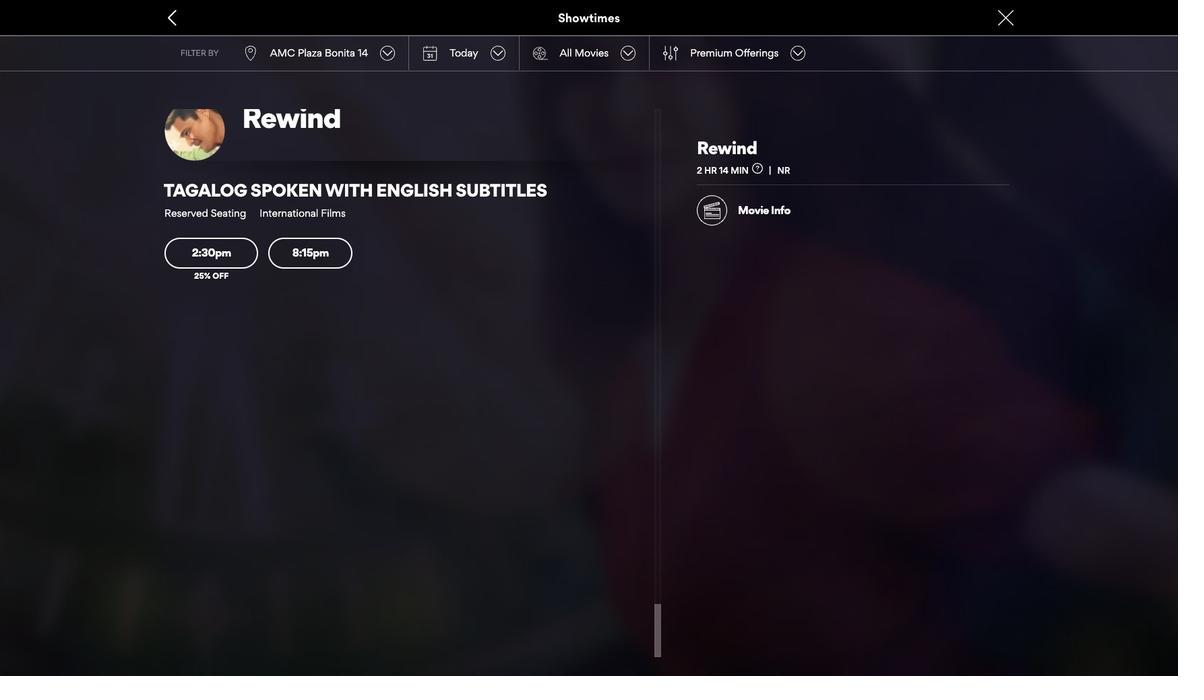 Task type: describe. For each thing, give the bounding box(es) containing it.
filter
[[181, 48, 206, 58]]

hr for 2
[[705, 165, 717, 176]]

bonita
[[325, 46, 355, 59]]

2 movie info button from the top
[[697, 371, 791, 402]]

spoken
[[250, 179, 322, 201]]

8:15pm
[[292, 246, 329, 260]]

amc for amc plaza bonita 14
[[270, 46, 295, 59]]

25% off
[[194, 271, 229, 281]]

audience score link
[[919, 388, 1010, 438]]

audience
[[960, 411, 1005, 424]]

2:30pm
[[192, 246, 231, 260]]

0 vertical spatial 14
[[358, 46, 368, 59]]

amc scream unseen: january 29
[[697, 313, 965, 334]]

2 info from the top
[[771, 380, 791, 393]]

plaza
[[298, 46, 322, 59]]

international films
[[260, 207, 346, 220]]

more information about image
[[753, 339, 763, 350]]

tagalog spoken with english subtitles
[[164, 179, 547, 201]]

1 movie info from the top
[[738, 204, 791, 217]]

nr
[[778, 165, 790, 176]]

min for 2 hr 14 min
[[731, 165, 749, 176]]

scream
[[743, 313, 804, 334]]

unseen:
[[807, 313, 872, 334]]

min for 1 hr 30 min
[[731, 341, 749, 352]]

critics score link
[[808, 388, 899, 438]]

today
[[450, 46, 478, 59]]

january
[[875, 313, 940, 334]]

score for audience score
[[960, 424, 987, 437]]

filter by element
[[663, 46, 678, 60]]

r
[[778, 341, 784, 352]]

international
[[260, 207, 318, 220]]

30
[[718, 341, 729, 352]]

2
[[697, 165, 702, 176]]

25%
[[194, 271, 211, 281]]

29
[[943, 313, 965, 334]]

hr for 1
[[703, 341, 716, 352]]

rewind link
[[242, 99, 635, 136]]

english
[[376, 179, 452, 201]]

critics
[[849, 411, 879, 424]]



Task type: vqa. For each thing, say whether or not it's contained in the screenshot.
AMC Scream Unseen: January 29
yes



Task type: locate. For each thing, give the bounding box(es) containing it.
movie info button
[[697, 195, 791, 226], [697, 371, 791, 402]]

14
[[358, 46, 368, 59], [719, 165, 729, 176]]

min inside 1 hr 30 min button
[[731, 341, 749, 352]]

14 right the 2
[[719, 165, 729, 176]]

0 vertical spatial min
[[731, 165, 749, 176]]

movies
[[575, 46, 609, 59]]

1 vertical spatial movie info
[[738, 380, 791, 393]]

2 movie info from the top
[[738, 380, 791, 393]]

amc up 1 hr 30 min
[[697, 313, 739, 334]]

0 horizontal spatial score
[[849, 424, 876, 437]]

2:30pm button
[[164, 238, 259, 269]]

movie info button down 2 hr 14 min 'button'
[[697, 195, 791, 226]]

1 horizontal spatial amc
[[697, 313, 739, 334]]

with
[[325, 179, 373, 201]]

critics score
[[849, 411, 879, 437]]

1 horizontal spatial score
[[960, 424, 987, 437]]

amc
[[270, 46, 295, 59], [697, 313, 739, 334]]

info
[[771, 204, 791, 217], [771, 380, 791, 393]]

movie down more information about image
[[738, 380, 769, 393]]

1 vertical spatial movie info button
[[697, 371, 791, 402]]

score down audience
[[960, 424, 987, 437]]

0 vertical spatial amc
[[270, 46, 295, 59]]

amc left "plaza"
[[270, 46, 295, 59]]

score for critics score
[[849, 424, 876, 437]]

14 inside 'button'
[[719, 165, 729, 176]]

amc scream unseen: january 29 image
[[697, 109, 1010, 285]]

score down the critics
[[849, 424, 876, 437]]

off
[[213, 271, 229, 281]]

1 movie from the top
[[738, 204, 769, 217]]

min inside 2 hr 14 min 'button'
[[731, 165, 749, 176]]

1 min from the top
[[731, 165, 749, 176]]

1 info from the top
[[771, 204, 791, 217]]

1 hr 30 min button
[[697, 339, 778, 352]]

close this dialog image
[[1155, 651, 1168, 664]]

amc plaza bonita 14
[[270, 46, 368, 59]]

all movies
[[560, 46, 609, 59]]

min left more information about icon
[[731, 165, 749, 176]]

1 vertical spatial rewind
[[697, 137, 757, 158]]

1 vertical spatial amc
[[697, 313, 739, 334]]

rewind
[[242, 99, 341, 136], [697, 137, 757, 158]]

info down nr
[[771, 204, 791, 217]]

score
[[849, 424, 876, 437], [960, 424, 987, 437]]

seating
[[211, 207, 246, 220]]

2 min from the top
[[731, 341, 749, 352]]

1 vertical spatial 14
[[719, 165, 729, 176]]

reserved
[[164, 207, 208, 220]]

reserved seating
[[164, 207, 246, 220]]

2 hr 14 min button
[[697, 163, 778, 176]]

hr right 1
[[703, 341, 716, 352]]

1 vertical spatial min
[[731, 341, 749, 352]]

hr inside 'button'
[[705, 165, 717, 176]]

by
[[208, 48, 219, 58]]

2 score from the left
[[960, 424, 987, 437]]

movie info down more information about icon
[[738, 204, 791, 217]]

premium offerings
[[690, 46, 779, 59]]

min right the 30 in the bottom of the page
[[731, 341, 749, 352]]

0 vertical spatial movie
[[738, 204, 769, 217]]

hr right the 2
[[705, 165, 717, 176]]

movie info down more information about image
[[738, 380, 791, 393]]

audience score
[[960, 411, 1005, 437]]

amc for amc scream unseen: january 29
[[697, 313, 739, 334]]

tagalog
[[164, 179, 247, 201]]

subtitles
[[456, 179, 547, 201]]

films
[[321, 207, 346, 220]]

1 vertical spatial hr
[[703, 341, 716, 352]]

min
[[731, 165, 749, 176], [731, 341, 749, 352]]

8:15pm button
[[269, 238, 353, 269]]

1 horizontal spatial 14
[[719, 165, 729, 176]]

1 horizontal spatial rewind
[[697, 137, 757, 158]]

0 horizontal spatial amc
[[270, 46, 295, 59]]

1 vertical spatial movie
[[738, 380, 769, 393]]

2 movie from the top
[[738, 380, 769, 393]]

score inside the audience score
[[960, 424, 987, 437]]

more information about image
[[752, 163, 763, 174]]

offerings
[[735, 46, 779, 59]]

showtimes
[[558, 10, 620, 25]]

2 hr 14 min
[[697, 165, 749, 176]]

1 score from the left
[[849, 424, 876, 437]]

0 vertical spatial info
[[771, 204, 791, 217]]

1 vertical spatial info
[[771, 380, 791, 393]]

filter by
[[181, 48, 219, 58]]

0 vertical spatial movie info button
[[697, 195, 791, 226]]

0 horizontal spatial rewind
[[242, 99, 341, 136]]

movie
[[738, 204, 769, 217], [738, 380, 769, 393]]

movie info button down 1 hr 30 min button
[[697, 371, 791, 402]]

hr
[[705, 165, 717, 176], [703, 341, 716, 352]]

movie info
[[738, 204, 791, 217], [738, 380, 791, 393]]

info down r
[[771, 380, 791, 393]]

0 horizontal spatial 14
[[358, 46, 368, 59]]

hr inside button
[[703, 341, 716, 352]]

all
[[560, 46, 572, 59]]

0 vertical spatial hr
[[705, 165, 717, 176]]

score inside the critics score
[[849, 424, 876, 437]]

1 movie info button from the top
[[697, 195, 791, 226]]

0 vertical spatial movie info
[[738, 204, 791, 217]]

14 right "bonita"
[[358, 46, 368, 59]]

1
[[697, 341, 701, 352]]

0 vertical spatial rewind
[[242, 99, 341, 136]]

movie down more information about icon
[[738, 204, 769, 217]]

1 hr 30 min
[[697, 341, 749, 352]]

premium
[[690, 46, 733, 59]]



